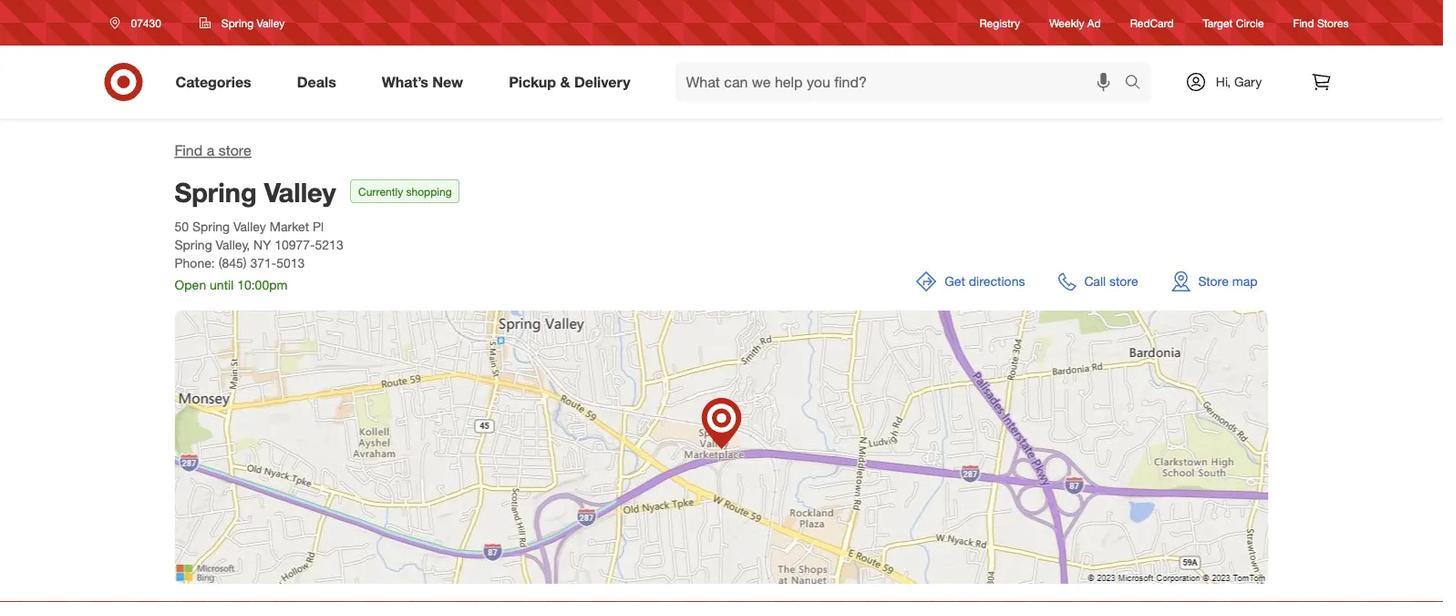 Task type: describe. For each thing, give the bounding box(es) containing it.
shopping
[[406, 184, 452, 198]]

5013
[[276, 255, 305, 271]]

10977-
[[275, 237, 315, 253]]

weekly ad
[[1049, 16, 1101, 30]]

call
[[1084, 274, 1106, 290]]

valley inside dropdown button
[[257, 16, 285, 30]]

spring inside dropdown button
[[221, 16, 254, 30]]

valley inside 50 spring valley market pl spring valley, ny 10977-5213 phone: (845) 371-5013 open until 10:00pm
[[233, 219, 266, 235]]

redcard
[[1130, 16, 1174, 30]]

store
[[1199, 274, 1229, 290]]

5213
[[315, 237, 343, 253]]

directions
[[969, 274, 1025, 290]]

target circle link
[[1203, 15, 1264, 31]]

1 vertical spatial spring valley
[[175, 176, 336, 208]]

target
[[1203, 16, 1233, 30]]

spring valley inside dropdown button
[[221, 16, 285, 30]]

spring down find a store link
[[175, 176, 257, 208]]

call store button
[[1047, 260, 1149, 304]]

1 vertical spatial valley
[[264, 176, 336, 208]]

hi,
[[1216, 74, 1231, 90]]

find a store link
[[175, 142, 252, 160]]

store map
[[1199, 274, 1258, 290]]

07430 button
[[98, 6, 180, 39]]

50 spring valley market pl spring valley, ny 10977-5213 phone: (845) 371-5013 open until 10:00pm
[[175, 219, 343, 293]]

store map button
[[1160, 260, 1269, 304]]

stores
[[1318, 16, 1349, 30]]

market
[[270, 219, 309, 235]]

get directions link
[[905, 260, 1036, 304]]

deals
[[297, 73, 336, 91]]

valley,
[[216, 237, 250, 253]]

hi, gary
[[1216, 74, 1262, 90]]

gary
[[1235, 74, 1262, 90]]

pickup & delivery link
[[493, 62, 653, 102]]

get directions
[[945, 274, 1025, 290]]

spring valley map image
[[175, 311, 1269, 585]]

371-
[[250, 255, 276, 271]]

target circle
[[1203, 16, 1264, 30]]

phone:
[[175, 255, 215, 271]]

registry
[[980, 16, 1020, 30]]

search button
[[1116, 62, 1160, 106]]

pl
[[313, 219, 324, 235]]

find stores
[[1293, 16, 1349, 30]]



Task type: vqa. For each thing, say whether or not it's contained in the screenshot.
set
no



Task type: locate. For each thing, give the bounding box(es) containing it.
0 horizontal spatial find
[[175, 142, 203, 160]]

search
[[1116, 75, 1160, 93]]

1 horizontal spatial find
[[1293, 16, 1314, 30]]

deals link
[[281, 62, 359, 102]]

10:00pm
[[237, 277, 288, 293]]

categories link
[[160, 62, 274, 102]]

weekly
[[1049, 16, 1085, 30]]

pickup & delivery
[[509, 73, 631, 91]]

0 horizontal spatial store
[[219, 142, 252, 160]]

spring up phone:
[[175, 237, 212, 253]]

50
[[175, 219, 189, 235]]

find for find a store
[[175, 142, 203, 160]]

circle
[[1236, 16, 1264, 30]]

new
[[433, 73, 463, 91]]

a
[[207, 142, 215, 160]]

what's new
[[382, 73, 463, 91]]

&
[[560, 73, 570, 91]]

spring up the 'categories' link
[[221, 16, 254, 30]]

1 vertical spatial find
[[175, 142, 203, 160]]

find
[[1293, 16, 1314, 30], [175, 142, 203, 160]]

valley
[[257, 16, 285, 30], [264, 176, 336, 208], [233, 219, 266, 235]]

currently
[[358, 184, 403, 198]]

redcard link
[[1130, 15, 1174, 31]]

valley up deals link
[[257, 16, 285, 30]]

find a store
[[175, 142, 252, 160]]

spring valley
[[221, 16, 285, 30], [175, 176, 336, 208]]

until
[[210, 277, 234, 293]]

spring valley up market
[[175, 176, 336, 208]]

store
[[219, 142, 252, 160], [1110, 274, 1138, 290]]

valley up market
[[264, 176, 336, 208]]

0 vertical spatial valley
[[257, 16, 285, 30]]

valley up ny
[[233, 219, 266, 235]]

call store
[[1084, 274, 1138, 290]]

map
[[1232, 274, 1258, 290]]

open
[[175, 277, 206, 293]]

find left a
[[175, 142, 203, 160]]

spring valley button
[[188, 6, 297, 39]]

spring up valley,
[[192, 219, 230, 235]]

registry link
[[980, 15, 1020, 31]]

find stores link
[[1293, 15, 1349, 31]]

(845)
[[218, 255, 247, 271]]

store inside button
[[1110, 274, 1138, 290]]

find left stores
[[1293, 16, 1314, 30]]

find for find stores
[[1293, 16, 1314, 30]]

currently shopping
[[358, 184, 452, 198]]

1 horizontal spatial store
[[1110, 274, 1138, 290]]

ad
[[1088, 16, 1101, 30]]

weekly ad link
[[1049, 15, 1101, 31]]

store right call
[[1110, 274, 1138, 290]]

spring
[[221, 16, 254, 30], [175, 176, 257, 208], [192, 219, 230, 235], [175, 237, 212, 253]]

0 vertical spatial find
[[1293, 16, 1314, 30]]

ny
[[254, 237, 271, 253]]

0 vertical spatial store
[[219, 142, 252, 160]]

What can we help you find? suggestions appear below search field
[[675, 62, 1129, 102]]

categories
[[176, 73, 251, 91]]

spring valley up the 'categories' link
[[221, 16, 285, 30]]

2 vertical spatial valley
[[233, 219, 266, 235]]

0 vertical spatial spring valley
[[221, 16, 285, 30]]

what's new link
[[366, 62, 486, 102]]

07430
[[131, 16, 161, 30]]

1 vertical spatial store
[[1110, 274, 1138, 290]]

get
[[945, 274, 965, 290]]

store right a
[[219, 142, 252, 160]]

what's
[[382, 73, 428, 91]]

pickup
[[509, 73, 556, 91]]

delivery
[[574, 73, 631, 91]]



